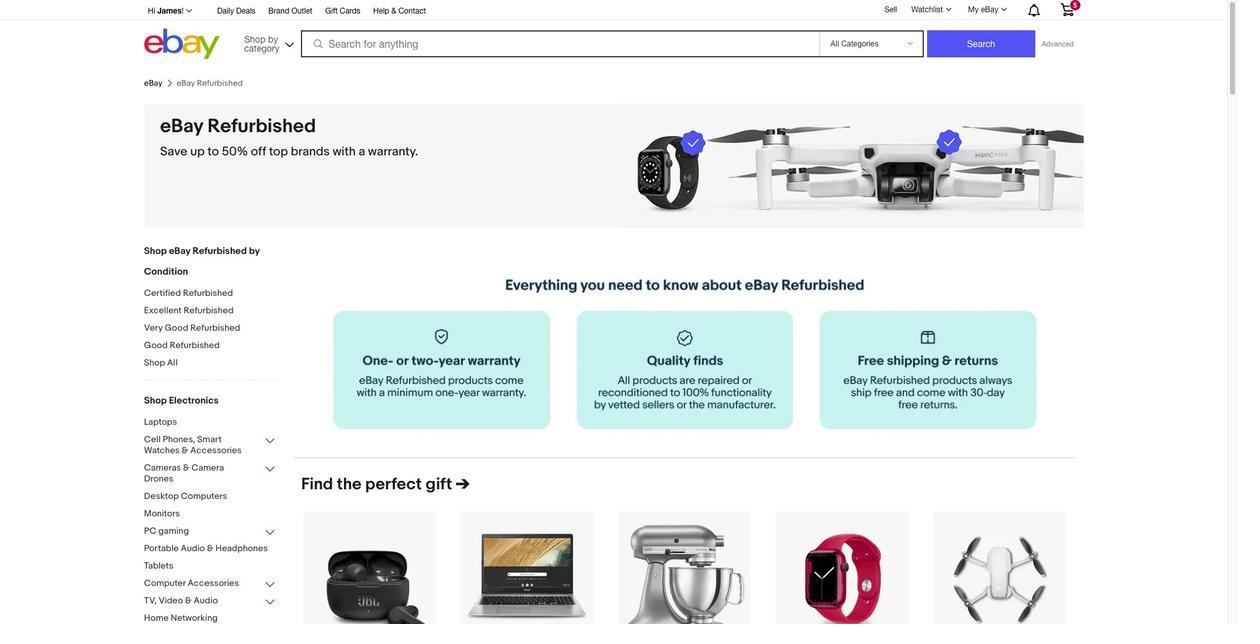 Task type: locate. For each thing, give the bounding box(es) containing it.
ebay inside ebay refurbished save up to 50% off top brands with a warranty.
[[160, 115, 203, 138]]

home
[[144, 613, 169, 624]]

shop ebay refurbished by condition
[[144, 245, 260, 278]]

& right help
[[392, 6, 397, 15]]

excellent
[[144, 305, 182, 316]]

shop for shop electronics
[[144, 395, 167, 407]]

audio
[[181, 543, 205, 554], [194, 595, 218, 606]]

headphones
[[216, 543, 268, 554]]

video
[[159, 595, 183, 606]]

help
[[374, 6, 390, 15]]

➔
[[456, 475, 470, 495]]

shop left the all
[[144, 357, 165, 368]]

good
[[165, 322, 188, 333], [144, 340, 168, 351]]

james
[[157, 6, 182, 15]]

cell
[[144, 434, 161, 445]]

refurbished down very good refurbished link
[[170, 340, 220, 351]]

laptops cell phones, smart watches & accessories cameras & camera drones desktop computers monitors pc gaming portable audio & headphones tablets computer accessories tv, video & audio home networking
[[144, 417, 268, 624]]

advanced
[[1043, 40, 1075, 48]]

laptops link
[[144, 417, 276, 429]]

shop electronics
[[144, 395, 219, 407]]

excellent refurbished link
[[144, 305, 276, 317]]

by down brand
[[268, 34, 278, 44]]

1 vertical spatial by
[[249, 245, 260, 257]]

!
[[182, 6, 184, 15]]

electronics
[[169, 395, 219, 407]]

ebay inside shop ebay refurbished by condition
[[169, 245, 191, 257]]

by inside shop ebay refurbished by condition
[[249, 245, 260, 257]]

refurbished inside ebay refurbished save up to 50% off top brands with a warranty.
[[208, 115, 316, 138]]

accessories down tablets 'link'
[[188, 578, 239, 589]]

certified refurbished link
[[144, 288, 276, 300]]

None submit
[[928, 30, 1036, 57]]

shop down the deals
[[244, 34, 266, 44]]

phones,
[[163, 434, 195, 445]]

refurbished down excellent refurbished link
[[190, 322, 240, 333]]

& right the watches
[[182, 445, 188, 456]]

brand outlet link
[[269, 5, 313, 19]]

5
[[1074, 1, 1078, 9]]

shop by category
[[244, 34, 280, 53]]

shop all link
[[144, 357, 276, 369]]

warranty.
[[368, 144, 418, 159]]

refurbished inside shop ebay refurbished by condition
[[193, 245, 247, 257]]

refurbished
[[208, 115, 316, 138], [193, 245, 247, 257], [183, 288, 233, 299], [184, 305, 234, 316], [190, 322, 240, 333], [170, 340, 220, 351]]

None text field
[[294, 251, 1076, 458]]

gaming
[[158, 525, 189, 536]]

by
[[268, 34, 278, 44], [249, 245, 260, 257]]

accessories up camera
[[190, 445, 242, 456]]

gift cards link
[[326, 5, 361, 19]]

shop up condition
[[144, 245, 167, 257]]

by up certified refurbished 'link'
[[249, 245, 260, 257]]

0 vertical spatial by
[[268, 34, 278, 44]]

0 horizontal spatial by
[[249, 245, 260, 257]]

by inside shop by category
[[268, 34, 278, 44]]

shop
[[244, 34, 266, 44], [144, 245, 167, 257], [144, 357, 165, 368], [144, 395, 167, 407]]

none text field inside ebay refurbished main content
[[294, 251, 1076, 458]]

with
[[333, 144, 356, 159]]

sell link
[[879, 5, 904, 14]]

hi
[[148, 6, 155, 15]]

shop by category button
[[239, 29, 297, 56]]

all
[[167, 357, 178, 368]]

cameras & camera drones button
[[144, 462, 276, 486]]

very
[[144, 322, 163, 333]]

audio down pc gaming dropdown button
[[181, 543, 205, 554]]

refurbished up certified refurbished 'link'
[[193, 245, 247, 257]]

0 vertical spatial audio
[[181, 543, 205, 554]]

hi james !
[[148, 6, 184, 15]]

home networking link
[[144, 613, 276, 624]]

daily deals
[[217, 6, 256, 15]]

computer
[[144, 578, 186, 589]]

ebay link
[[144, 78, 163, 88]]

cell phones, smart watches & accessories button
[[144, 434, 276, 457]]

my
[[969, 5, 979, 14]]

brand outlet
[[269, 6, 313, 15]]

a
[[359, 144, 365, 159]]

&
[[392, 6, 397, 15], [182, 445, 188, 456], [183, 462, 190, 473], [207, 543, 214, 554], [185, 595, 192, 606]]

shop inside shop by category
[[244, 34, 266, 44]]

daily deals link
[[217, 5, 256, 19]]

desktop
[[144, 491, 179, 502]]

audio down computer accessories dropdown button
[[194, 595, 218, 606]]

shop up laptops
[[144, 395, 167, 407]]

good down the excellent
[[165, 322, 188, 333]]

my ebay link
[[962, 2, 1013, 17]]

monitors link
[[144, 508, 276, 520]]

1 horizontal spatial by
[[268, 34, 278, 44]]

good down very
[[144, 340, 168, 351]]

watchlist
[[912, 5, 944, 14]]

pc
[[144, 525, 156, 536]]

list
[[286, 511, 1084, 624]]

ebay
[[982, 5, 999, 14], [144, 78, 163, 88], [160, 115, 203, 138], [169, 245, 191, 257]]

& left camera
[[183, 462, 190, 473]]

accessories
[[190, 445, 242, 456], [188, 578, 239, 589]]

& down pc gaming dropdown button
[[207, 543, 214, 554]]

contact
[[399, 6, 426, 15]]

sell
[[885, 5, 898, 14]]

very good refurbished link
[[144, 322, 276, 335]]

refurbished up the off
[[208, 115, 316, 138]]

save
[[160, 144, 188, 159]]

shop inside shop ebay refurbished by condition
[[144, 245, 167, 257]]



Task type: vqa. For each thing, say whether or not it's contained in the screenshot.
ebay inside SHOP EBAY REFURBISHED BY CONDITION
yes



Task type: describe. For each thing, give the bounding box(es) containing it.
none submit inside shop by category banner
[[928, 30, 1036, 57]]

gift
[[426, 475, 453, 495]]

certified refurbished excellent refurbished very good refurbished good refurbished shop all
[[144, 288, 240, 368]]

category
[[244, 43, 280, 53]]

ebay refurbished image
[[294, 251, 1076, 457]]

pc gaming button
[[144, 525, 276, 538]]

up
[[190, 144, 205, 159]]

tv, video & audio button
[[144, 595, 276, 607]]

daily
[[217, 6, 234, 15]]

& right 'video' on the left bottom of page
[[185, 595, 192, 606]]

portable
[[144, 543, 179, 554]]

5 link
[[1053, 0, 1082, 19]]

outlet
[[292, 6, 313, 15]]

shop by category banner
[[141, 0, 1084, 63]]

refurbished up excellent refurbished link
[[183, 288, 233, 299]]

ebay refurbished main content
[[134, 73, 1095, 624]]

smart
[[197, 434, 222, 445]]

the
[[337, 475, 362, 495]]

account navigation
[[141, 0, 1084, 20]]

& inside "help & contact" link
[[392, 6, 397, 15]]

ebay inside the account navigation
[[982, 5, 999, 14]]

laptops
[[144, 417, 177, 427]]

good refurbished link
[[144, 340, 276, 352]]

certified
[[144, 288, 181, 299]]

cards
[[340, 6, 361, 15]]

ebay refurbished save up to 50% off top brands with a warranty.
[[160, 115, 418, 159]]

1 vertical spatial good
[[144, 340, 168, 351]]

50%
[[222, 144, 248, 159]]

find
[[301, 475, 333, 495]]

gift
[[326, 6, 338, 15]]

0 vertical spatial good
[[165, 322, 188, 333]]

camera
[[192, 462, 224, 473]]

gift cards
[[326, 6, 361, 15]]

tablets
[[144, 560, 174, 571]]

top
[[269, 144, 288, 159]]

tablets link
[[144, 560, 276, 573]]

shop for shop by category
[[244, 34, 266, 44]]

condition
[[144, 266, 188, 278]]

list inside ebay refurbished main content
[[286, 511, 1084, 624]]

computers
[[181, 491, 227, 502]]

advanced link
[[1036, 31, 1081, 57]]

monitors
[[144, 508, 180, 519]]

perfect
[[365, 475, 422, 495]]

to
[[208, 144, 219, 159]]

1 vertical spatial audio
[[194, 595, 218, 606]]

cameras
[[144, 462, 181, 473]]

networking
[[171, 613, 218, 624]]

0 vertical spatial accessories
[[190, 445, 242, 456]]

refurbished down certified refurbished 'link'
[[184, 305, 234, 316]]

1 vertical spatial accessories
[[188, 578, 239, 589]]

watches
[[144, 445, 180, 456]]

computer accessories button
[[144, 578, 276, 590]]

my ebay
[[969, 5, 999, 14]]

Search for anything text field
[[303, 32, 818, 56]]

tv,
[[144, 595, 157, 606]]

help & contact
[[374, 6, 426, 15]]

shop for shop ebay refurbished by condition
[[144, 245, 167, 257]]

help & contact link
[[374, 5, 426, 19]]

find the perfect gift ➔
[[301, 475, 470, 495]]

brand
[[269, 6, 290, 15]]

watchlist link
[[905, 2, 958, 17]]

drones
[[144, 473, 174, 484]]

desktop computers link
[[144, 491, 276, 503]]

off
[[251, 144, 266, 159]]

portable audio & headphones link
[[144, 543, 276, 555]]

deals
[[236, 6, 256, 15]]

brands
[[291, 144, 330, 159]]

shop inside certified refurbished excellent refurbished very good refurbished good refurbished shop all
[[144, 357, 165, 368]]



